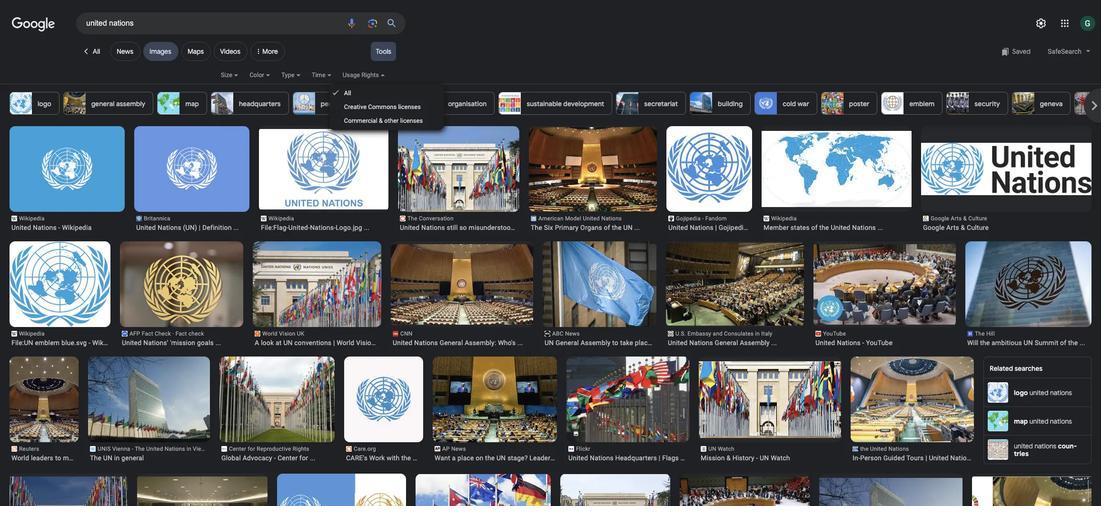 Task type: vqa. For each thing, say whether or not it's contained in the screenshot.


Task type: locate. For each thing, give the bounding box(es) containing it.
list
[[10, 92, 1101, 115], [3, 126, 1101, 506]]

licenses down york
[[400, 117, 423, 124]]

un general assembly to take place amid uptick of political violence - abc  news element
[[545, 339, 676, 347]]

united inside in-person guided tours | united nations element
[[929, 454, 949, 462]]

wikipedia inside file:un emblem blue.svg - wikipedia element
[[92, 339, 122, 347]]

map
[[185, 100, 199, 108], [1014, 417, 1028, 425]]

advocacy
[[243, 454, 272, 462]]

0 vertical spatial youtube
[[823, 330, 846, 337]]

gojipedia down 'gojipedia - fandom'
[[719, 224, 748, 231]]

united down map united nations
[[1014, 442, 1033, 450]]

0 vertical spatial uk
[[297, 330, 304, 337]]

to left take on the bottom right of the page
[[612, 339, 619, 347]]

for
[[248, 446, 255, 452], [300, 454, 308, 462]]

the for the hill
[[975, 330, 985, 337]]

global advocacy - center for ...
[[221, 454, 315, 462]]

1 horizontal spatial fandom
[[753, 224, 778, 231]]

of right flags
[[681, 454, 687, 462]]

world for world vision uk
[[262, 330, 278, 337]]

list item
[[10, 474, 128, 506], [137, 474, 268, 506], [560, 474, 670, 506], [680, 474, 810, 506]]

at right the meet
[[80, 454, 86, 462]]

un general assembly to take place amid ... list item
[[542, 241, 676, 347]]

... inside statement by the president on the united nations general assembly - u.s.  embassy & consulates in italy 'element'
[[772, 339, 777, 347]]

abc
[[552, 330, 564, 337]]

0 horizontal spatial assembly
[[581, 339, 611, 347]]

emblem link
[[882, 92, 943, 115]]

nations for map united nations
[[1050, 417, 1072, 425]]

for down center for reproductive rights
[[300, 454, 308, 462]]

all link for creative commons licenses link
[[330, 86, 444, 100]]

at down world vision uk
[[276, 339, 282, 347]]

news
[[117, 47, 133, 56], [565, 330, 580, 337], [451, 446, 466, 452]]

rights right usage
[[362, 71, 379, 79]]

0 vertical spatial fandom
[[706, 215, 727, 222]]

more filters element
[[250, 42, 285, 61]]

3 general from the left
[[715, 339, 738, 347]]

list item down global
[[137, 474, 268, 506]]

united up the united nations
[[1030, 417, 1049, 425]]

1 vertical spatial all
[[344, 90, 351, 97]]

1 vertical spatial world
[[337, 339, 354, 347]]

general inside 'element'
[[715, 339, 738, 347]]

1 vertical spatial place
[[458, 454, 474, 462]]

2 general from the left
[[556, 339, 579, 347]]

watch right history
[[771, 454, 790, 462]]

0 vertical spatial united
[[1030, 388, 1049, 397]]

0 vertical spatial google arts & culture
[[931, 215, 987, 222]]

2 horizontal spatial general
[[715, 339, 738, 347]]

the united nations, new york, united states — google arts & culture element
[[923, 223, 1090, 232]]

0 horizontal spatial logo
[[38, 100, 51, 108]]

2 vertical spatial world
[[11, 454, 29, 462]]

3 list item from the left
[[560, 474, 670, 506]]

nations down map united nations
[[1035, 442, 1057, 450]]

1 horizontal spatial vienna
[[193, 446, 211, 452]]

licensable image tooltip
[[573, 431, 579, 437]]

check
[[155, 330, 171, 337]]

assembly inside 'list item'
[[581, 339, 611, 347]]

list containing logo
[[10, 92, 1101, 115]]

all link up creative commons licenses
[[330, 86, 444, 100]]

0 horizontal spatial place
[[458, 454, 474, 462]]

united inside 'element'
[[668, 339, 688, 347]]

general
[[91, 100, 115, 108], [121, 454, 144, 462]]

1 horizontal spatial emblem
[[910, 100, 935, 108]]

saved link
[[997, 42, 1036, 61]]

rights up global advocacy - center for reproductive rights element
[[293, 446, 309, 452]]

fact right ·
[[176, 330, 187, 337]]

usage rights
[[343, 71, 379, 79]]

0 vertical spatial nations
[[1050, 388, 1072, 397]]

0 vertical spatial rights
[[362, 71, 379, 79]]

the for the un in general
[[90, 454, 101, 462]]

at inside a look at un conventions | world vision uk element
[[276, 339, 282, 347]]

the left hill
[[975, 330, 985, 337]]

1 horizontal spatial watch
[[771, 454, 790, 462]]

| down 'gojipedia - fandom'
[[715, 224, 717, 231]]

list item down "united nations headquarters | flags of member nations flying… | flickr" element
[[560, 474, 670, 506]]

wikipedia inside 'united nations - wikipedia' element
[[62, 224, 92, 231]]

quick settings image
[[1036, 18, 1047, 29]]

un left summit
[[1024, 339, 1033, 347]]

in right 'as'
[[114, 454, 120, 462]]

0 vertical spatial world
[[262, 330, 278, 337]]

abc news
[[552, 330, 580, 337]]

leaders
[[31, 454, 53, 462]]

united nations general assembly: who's ...
[[393, 339, 523, 347]]

news right abc
[[565, 330, 580, 337]]

1 vertical spatial rights
[[293, 446, 309, 452]]

0 vertical spatial logo
[[38, 100, 51, 108]]

organisation link
[[420, 92, 495, 115]]

list item down 'world leaders to meet at un as big ...'
[[10, 474, 128, 506]]

0 horizontal spatial all link
[[76, 42, 108, 61]]

united nations 101: the six primary organs of the un - amun element
[[531, 223, 655, 232]]

united nations - wikipedia image
[[3, 126, 131, 212]]

world right conventions
[[337, 339, 354, 347]]

search by image image
[[367, 18, 379, 29]]

arts
[[951, 215, 962, 222], [947, 224, 959, 231]]

care's work with the united nations - care image
[[341, 357, 427, 442]]

nations inside "list item"
[[590, 454, 614, 462]]

1 vertical spatial emblem
[[35, 339, 60, 347]]

licensable image image
[[573, 431, 579, 437]]

the up the person
[[860, 446, 869, 452]]

1 horizontal spatial all link
[[330, 86, 444, 100]]

ap
[[442, 446, 450, 452]]

in left italy
[[755, 330, 760, 337]]

1 vertical spatial map
[[1014, 417, 1028, 425]]

1 vertical spatial uk
[[377, 339, 386, 347]]

1 vertical spatial general
[[121, 454, 144, 462]]

mission & history - un watch image
[[695, 361, 845, 438]]

... inside member states of the united nations - wikipedia "element"
[[878, 224, 883, 231]]

in inside united nations general assembly ... list item
[[755, 330, 760, 337]]

0 vertical spatial all link
[[76, 42, 108, 61]]

the down "the hill"
[[980, 339, 990, 347]]

logo.jpg
[[336, 224, 362, 231]]

2 assembly from the left
[[740, 339, 770, 347]]

nations down the logo united nations
[[1050, 417, 1072, 425]]

0 horizontal spatial world
[[11, 454, 29, 462]]

will the ambitious un summit of the future just be a rehash of the past? |  the hill element
[[968, 339, 1090, 347]]

place inside the want a place on the un stage? leaders of divided nations must first get  past this gatekeeper | ap news element
[[458, 454, 474, 462]]

| right (un)
[[199, 224, 201, 231]]

type
[[281, 71, 295, 79]]

... inside why is the united nations still so misunderstood? element
[[516, 224, 522, 231]]

1 vertical spatial google
[[923, 224, 945, 231]]

sustainable development
[[527, 100, 604, 108]]

un left 'stage?'
[[497, 454, 506, 462]]

1 horizontal spatial world
[[262, 330, 278, 337]]

united nations general assembly: who's speaking and what to watch for | cnn element
[[393, 339, 531, 347]]

security
[[975, 100, 1000, 108]]

1 vertical spatial list
[[3, 126, 1101, 506]]

'mission
[[170, 339, 195, 347]]

united inside "the six primary organs of the un ..." 'list item'
[[583, 215, 600, 222]]

general down abc news
[[556, 339, 579, 347]]

1 vertical spatial vision
[[356, 339, 375, 347]]

1 vertical spatial licenses
[[400, 117, 423, 124]]

0 horizontal spatial to
[[55, 454, 61, 462]]

-
[[702, 215, 704, 222], [58, 224, 60, 231], [89, 339, 91, 347], [863, 339, 864, 347], [132, 446, 133, 452], [274, 454, 276, 462], [460, 454, 462, 462], [756, 454, 758, 462]]

world up look
[[262, 330, 278, 337]]

2 vertical spatial united
[[1014, 442, 1033, 450]]

0 horizontal spatial rights
[[293, 446, 309, 452]]

news for un general assembly to take place amid ...
[[565, 330, 580, 337]]

world inside 'list item'
[[11, 454, 29, 462]]

13 quick facts about the un - the borgen project image
[[416, 474, 551, 506]]

world for world leaders to meet at un as big ...
[[11, 454, 29, 462]]

1 assembly from the left
[[581, 339, 611, 347]]

1 vertical spatial watch
[[771, 454, 790, 462]]

wikipedia inside the file:flag-united-nations-logo.jpg ... list item
[[269, 215, 294, 222]]

1 vertical spatial for
[[300, 454, 308, 462]]

the right on
[[485, 454, 495, 462]]

licenses inside commercial & other licenses link
[[400, 117, 423, 124]]

summit
[[1035, 339, 1059, 347]]

| left member on the top right of the page
[[749, 224, 751, 231]]

un watch
[[709, 446, 735, 452]]

general right big
[[121, 454, 144, 462]]

un right history
[[760, 454, 769, 462]]

place right take on the bottom right of the page
[[635, 339, 652, 347]]

1 vertical spatial center
[[278, 454, 298, 462]]

of right states at the top
[[811, 224, 818, 231]]

news up a
[[451, 446, 466, 452]]

the inside united nations still so misunderstood ... list item
[[408, 215, 417, 222]]

map for map united nations
[[1014, 417, 1028, 425]]

wikipedia for united-
[[269, 215, 294, 222]]

1 horizontal spatial gojipedia
[[719, 224, 748, 231]]

1 general from the left
[[440, 339, 463, 347]]

1 horizontal spatial to
[[612, 339, 619, 347]]

file:un emblem blue.svg - wikipedia list item
[[10, 241, 122, 347]]

gojipedia
[[676, 215, 701, 222], [719, 224, 748, 231]]

&
[[379, 117, 383, 124], [963, 215, 967, 222], [961, 224, 965, 231], [727, 454, 731, 462]]

licenses inside creative commons licenses link
[[398, 103, 421, 110]]

to
[[612, 339, 619, 347], [55, 454, 61, 462]]

0 vertical spatial watch
[[718, 446, 735, 452]]

1 horizontal spatial at
[[276, 339, 282, 347]]

nations up map united nations
[[1050, 388, 1072, 397]]

2 horizontal spatial news
[[565, 330, 580, 337]]

0 horizontal spatial general
[[440, 339, 463, 347]]

the right states at the top
[[820, 224, 829, 231]]

list item down mission & history - un watch
[[680, 474, 810, 506]]

0 horizontal spatial emblem
[[35, 339, 60, 347]]

tours
[[907, 454, 924, 462]]

time
[[312, 71, 326, 79]]

maps
[[188, 47, 204, 56]]

united inside hoax circulates about united nations' 'mission goals' | fact check element
[[122, 339, 142, 347]]

united inside "united nations headquarters | flags of member nations flying… | flickr" element
[[569, 454, 588, 462]]

general down the u.s. embassy and consulates in italy
[[715, 339, 738, 347]]

1 vertical spatial united
[[1030, 417, 1049, 425]]

to left the meet
[[55, 454, 61, 462]]

reuters
[[19, 446, 39, 452]]

go to google home image
[[12, 16, 55, 32]]

... inside united nations 101: the six primary organs of the un - amun element
[[634, 224, 640, 231]]

building
[[718, 100, 743, 108]]

on
[[476, 454, 484, 462]]

the inside member states of the united nations - wikipedia "element"
[[820, 224, 829, 231]]

u.s. embassy and consulates in italy
[[676, 330, 773, 337]]

0 vertical spatial center
[[229, 446, 246, 452]]

all up creative
[[344, 90, 351, 97]]

will the ambitious un summit of the ...
[[968, 339, 1085, 347]]

all link left news link
[[76, 42, 108, 61]]

history
[[733, 454, 755, 462]]

1 vertical spatial at
[[80, 454, 86, 462]]

center down reproductive
[[278, 454, 298, 462]]

1 horizontal spatial fact
[[176, 330, 187, 337]]

0 horizontal spatial fact
[[142, 330, 153, 337]]

afp fact check · fact check
[[130, 330, 204, 337]]

0 vertical spatial at
[[276, 339, 282, 347]]

2 vienna from the left
[[193, 446, 211, 452]]

general left the assembly:
[[440, 339, 463, 347]]

0 vertical spatial gojipedia
[[676, 215, 701, 222]]

wikipedia for emblem
[[19, 330, 45, 337]]

of inside "list item"
[[681, 454, 687, 462]]

the right organs
[[612, 224, 622, 231]]

general inside the un in general element
[[121, 454, 144, 462]]

1 horizontal spatial rights
[[362, 71, 379, 79]]

center
[[229, 446, 246, 452], [278, 454, 298, 462]]

of right organs
[[604, 224, 610, 231]]

all left news link
[[93, 47, 100, 56]]

the inside 'list item'
[[531, 224, 542, 231]]

united nations general assembly ... list item
[[666, 241, 804, 347]]

... inside global advocacy - center for reproductive rights element
[[310, 454, 315, 462]]

six
[[544, 224, 553, 231]]

0 vertical spatial in
[[755, 330, 760, 337]]

rights inside global advocacy - center for ... list item
[[293, 446, 309, 452]]

youtube
[[823, 330, 846, 337], [866, 339, 893, 347]]

2 vertical spatial news
[[451, 446, 466, 452]]

1 vertical spatial logo
[[1014, 388, 1028, 397]]

2 fact from the left
[[176, 330, 187, 337]]

1 horizontal spatial youtube
[[866, 339, 893, 347]]

1 horizontal spatial for
[[300, 454, 308, 462]]

un general assembly to take place amid uptick of political violence - abc  news image
[[542, 241, 657, 327]]

logo for logo united nations
[[1014, 388, 1028, 397]]

... inside "united nations headquarters | flags of member nations flying… | flickr" element
[[689, 454, 694, 462]]

italy
[[762, 330, 773, 337]]

mission & history - un watch list item
[[695, 357, 845, 462]]

united nations foundation | helping the un build a better world. image
[[815, 478, 963, 506]]

person
[[860, 454, 882, 462]]

will the ambitious un summit of the future just be a rehash of the past? |  the hill image
[[963, 241, 1092, 327]]

None search field
[[0, 12, 406, 34]]

the up the un in general element
[[135, 446, 145, 452]]

rights inside popup button
[[362, 71, 379, 79]]

united inside united nations general assembly: who's speaking and what to watch for | cnn element
[[393, 339, 412, 347]]

ap news
[[442, 446, 466, 452]]

0 vertical spatial place
[[635, 339, 652, 347]]

the un in general
[[90, 454, 144, 462]]

1 vertical spatial gojipedia
[[719, 224, 748, 231]]

fandom left states at the top
[[753, 224, 778, 231]]

world leaders to meet at un as big ... list item
[[10, 356, 125, 462]]

the
[[612, 224, 622, 231], [820, 224, 829, 231], [980, 339, 990, 347], [1068, 339, 1078, 347], [860, 446, 869, 452], [401, 454, 411, 462], [485, 454, 495, 462]]

a look at un conventions | world vision uk
[[255, 339, 386, 347]]

united nations | gojipedia | fandom image
[[667, 126, 752, 212]]

1 vertical spatial in
[[187, 446, 191, 452]]

... inside world leaders to meet at un as big powers vie for developing states |  reuters element
[[119, 454, 125, 462]]

1 horizontal spatial assembly
[[740, 339, 770, 347]]

world down the reuters
[[11, 454, 29, 462]]

0 horizontal spatial general
[[91, 100, 115, 108]]

at
[[276, 339, 282, 347], [80, 454, 86, 462]]

flags
[[662, 454, 679, 462]]

and
[[713, 330, 723, 337]]

mission & history - un watch element
[[701, 454, 839, 462]]

1 horizontal spatial logo
[[1014, 388, 1028, 397]]

general for united nations general assembly ...
[[715, 339, 738, 347]]

| right conventions
[[333, 339, 335, 347]]

as
[[99, 454, 106, 462]]

still
[[447, 224, 458, 231]]

primary
[[555, 224, 579, 231]]

united nations headquarters | flags of member nations flying… | flickr element
[[569, 454, 694, 462]]

1 horizontal spatial general
[[556, 339, 579, 347]]

1 vertical spatial nations
[[1050, 417, 1072, 425]]

united nations' 'mission goals ... list item
[[120, 241, 244, 347]]

wikipedia inside the member states of the united nations ... list item
[[771, 215, 797, 222]]

0 horizontal spatial news
[[117, 47, 133, 56]]

assembly left take on the bottom right of the page
[[581, 339, 611, 347]]

related
[[990, 364, 1013, 373]]

headquarters
[[615, 454, 657, 462]]

2 vertical spatial in
[[114, 454, 120, 462]]

want a place on the un stage? leaders of divided nations must first get  past this gatekeeper | ap news element
[[435, 454, 561, 462]]

want
[[435, 454, 450, 462]]

licenses
[[398, 103, 421, 110], [400, 117, 423, 124]]

2 list item from the left
[[137, 474, 268, 506]]

united nations (un) | definition, history, founders, flag, & facts |  britannica image
[[128, 126, 256, 212]]

news inside un general assembly to take place amid ... 'list item'
[[565, 330, 580, 337]]

gojipedia inside united nations | gojipedia | fandom element
[[719, 224, 748, 231]]

the inside care's work with the united nations - care element
[[401, 454, 411, 462]]

| left flags
[[659, 454, 661, 462]]

...
[[233, 224, 239, 231], [364, 224, 370, 231], [516, 224, 522, 231], [634, 224, 640, 231], [878, 224, 883, 231], [216, 339, 221, 347], [518, 339, 523, 347], [670, 339, 676, 347], [772, 339, 777, 347], [1080, 339, 1085, 347], [119, 454, 125, 462], [310, 454, 315, 462], [556, 454, 561, 462], [689, 454, 694, 462]]

assembly down italy
[[740, 339, 770, 347]]

united nations - wikipedia element
[[11, 223, 123, 232]]

news inside want a place on the un stage? leaders ... list item
[[451, 446, 466, 452]]

Search text field
[[86, 15, 340, 31]]

culture
[[969, 215, 987, 222], [967, 224, 989, 231]]

the left six
[[531, 224, 542, 231]]

licenses up 'other'
[[398, 103, 421, 110]]

organs
[[580, 224, 602, 231]]

in up the un in general element
[[187, 446, 191, 452]]

other
[[384, 117, 399, 124]]

0 vertical spatial google
[[931, 215, 949, 222]]

conversation
[[419, 215, 454, 222]]

center up global
[[229, 446, 246, 452]]

why is the united nations still so misunderstood? image
[[395, 126, 523, 212]]

2 vertical spatial nations
[[1035, 442, 1057, 450]]

the for the six primary organs of the un ...
[[531, 224, 542, 231]]

file:flag-
[[261, 224, 288, 231]]

& inside list item
[[727, 454, 731, 462]]

nations inside 'element'
[[689, 339, 713, 347]]

the inside in-person guided tours | united nations list item
[[860, 446, 869, 452]]

misunderstood
[[469, 224, 515, 231]]

wikipedia for nations
[[19, 215, 45, 222]]

peace
[[321, 100, 340, 108]]

care.org
[[354, 446, 376, 452]]

want a place on the un stage? leaders ... list item
[[429, 357, 562, 462]]

news left the images
[[117, 47, 133, 56]]

file:flag-united-nations-logo.jpg - wikipedia element
[[261, 223, 387, 232]]

google arts & culture
[[931, 215, 987, 222], [923, 224, 989, 231]]

logo inside logo link
[[38, 100, 51, 108]]

the right "with"
[[401, 454, 411, 462]]

united down the 'searches'
[[1030, 388, 1049, 397]]

for up advocacy
[[248, 446, 255, 452]]

pakistan image
[[1075, 92, 1097, 114]]

the left conversation
[[408, 215, 417, 222]]

wikipedia for states
[[771, 215, 797, 222]]

member states of the united nations - wikipedia element
[[764, 223, 910, 232]]

guided
[[884, 454, 905, 462]]

commercial
[[344, 117, 378, 124]]

0 vertical spatial for
[[248, 446, 255, 452]]

general left assembly
[[91, 100, 115, 108]]

want a place on the un stage? leaders of divided nations must first get  past this gatekeeper | ap news image
[[429, 357, 562, 442]]

0 horizontal spatial map
[[185, 100, 199, 108]]

the un in general list item
[[81, 357, 211, 462]]

0 horizontal spatial watch
[[718, 446, 735, 452]]

0 horizontal spatial youtube
[[823, 330, 846, 337]]

1 vertical spatial news
[[565, 330, 580, 337]]

new
[[380, 100, 393, 108]]

place right a
[[458, 454, 474, 462]]

0 vertical spatial list
[[10, 92, 1101, 115]]

member states of the united nations ... list item
[[762, 126, 912, 232]]

united nations | gojipedia | fandom list item
[[667, 126, 778, 232]]

consulates
[[724, 330, 754, 337]]

the down unis
[[90, 454, 101, 462]]

size
[[221, 71, 232, 79]]

big
[[108, 454, 117, 462]]

gojipedia up united nations | gojipedia | fandom element
[[676, 215, 701, 222]]

place
[[635, 339, 652, 347], [458, 454, 474, 462]]

videos link
[[214, 42, 248, 61]]

- inside the un in general list item
[[132, 446, 133, 452]]

0 vertical spatial licenses
[[398, 103, 421, 110]]

nations inside the un in general list item
[[165, 446, 185, 452]]

in-person guided tours | united nations element
[[853, 454, 974, 462]]

1 horizontal spatial general
[[121, 454, 144, 462]]

fact up nations'
[[142, 330, 153, 337]]

fandom up united nations | gojipedia | fandom at the top of page
[[706, 215, 727, 222]]

member states of the united nations ...
[[764, 224, 883, 231]]

nations'
[[143, 339, 168, 347]]

peace link
[[293, 92, 348, 115]]

0 horizontal spatial vision
[[279, 330, 295, 337]]

care's work with the united nations - care list item
[[341, 357, 480, 462]]

images
[[150, 47, 171, 56]]

general assembly link
[[63, 92, 153, 115]]

watch up mission
[[718, 446, 735, 452]]

tools button
[[371, 42, 396, 61]]

united nations headquarters | flags of member nations flying… | flickr image
[[558, 357, 689, 442]]

blue.svg
[[61, 339, 87, 347]]

1 horizontal spatial place
[[635, 339, 652, 347]]



Task type: describe. For each thing, give the bounding box(es) containing it.
... inside will the ambitious un summit of the future just be a rehash of the past? |  the hill element
[[1080, 339, 1085, 347]]

gojipedia - fandom
[[676, 215, 727, 222]]

1 horizontal spatial all
[[344, 90, 351, 97]]

0 vertical spatial arts
[[951, 215, 962, 222]]

want a place on the un stage? leaders ...
[[435, 454, 561, 462]]

american model united nations
[[539, 215, 622, 222]]

0 horizontal spatial for
[[248, 446, 255, 452]]

a
[[452, 454, 456, 462]]

| right tours
[[926, 454, 927, 462]]

headquarters
[[239, 100, 281, 108]]

united nations still so misunderstood ...
[[400, 224, 522, 231]]

the for the conversation
[[408, 215, 417, 222]]

logo for logo
[[38, 100, 51, 108]]

the united nations, new york, united states — google arts & culture image
[[921, 143, 1092, 195]]

map for map
[[185, 100, 199, 108]]

1 list item from the left
[[10, 474, 128, 506]]

- inside "list item"
[[863, 339, 864, 347]]

united nations (un) | definition ... list item
[[128, 126, 256, 232]]

check
[[188, 330, 204, 337]]

hoax circulates about united nations' 'mission goals' | fact check image
[[120, 241, 244, 327]]

united nations headquarters | flags of ... list item
[[558, 357, 694, 462]]

a look at un conventions | world vision uk list item
[[253, 241, 386, 347]]

the inside united nations 101: the six primary organs of the un - amun element
[[612, 224, 622, 231]]

member
[[764, 224, 789, 231]]

1 vienna from the left
[[112, 446, 130, 452]]

of inside 'list item'
[[604, 224, 610, 231]]

unis vienna - the united nations in vienna
[[98, 446, 211, 452]]

1 vertical spatial google arts & culture
[[923, 224, 989, 231]]

the united nations
[[860, 446, 909, 452]]

building link
[[690, 92, 751, 115]]

world leaders to meet at un as big powers vie for developing states |  reuters image
[[10, 356, 79, 443]]

general for united nations general assembly: who's ...
[[440, 339, 463, 347]]

work
[[369, 454, 385, 462]]

hill
[[987, 330, 995, 337]]

united nations - wikipedia
[[11, 224, 92, 231]]

0 horizontal spatial gojipedia
[[676, 215, 701, 222]]

cold war link
[[755, 92, 817, 115]]

logo link
[[10, 92, 59, 115]]

- inside list item
[[89, 339, 91, 347]]

united nations - youtube image
[[814, 244, 956, 325]]

time button
[[312, 70, 343, 86]]

usage rights button
[[343, 70, 396, 86]]

united nations general assembly: who's ... list item
[[391, 241, 534, 347]]

united nations general assembly: who's speaking and what to watch for | cnn image
[[391, 244, 534, 325]]

type button
[[281, 70, 312, 86]]

1 vertical spatial fandom
[[753, 224, 778, 231]]

united nations (un) | definition ...
[[136, 224, 239, 231]]

united nations general assembly ...
[[668, 339, 777, 347]]

1 horizontal spatial in
[[187, 446, 191, 452]]

hoax circulates about united nations' 'mission goals' | fact check element
[[122, 339, 241, 347]]

take
[[620, 339, 633, 347]]

the inside the want a place on the un stage? leaders of divided nations must first get  past this gatekeeper | ap news element
[[485, 454, 495, 462]]

a look at un conventions | world vision uk element
[[255, 339, 386, 347]]

un down abc
[[545, 339, 554, 347]]

what is the united nations? - worldatlas image
[[277, 474, 406, 506]]

next image
[[1085, 96, 1101, 115]]

security link
[[947, 92, 1008, 115]]

the six primary organs of the un ... list item
[[525, 126, 660, 232]]

all link for news link
[[76, 42, 108, 61]]

4 list item from the left
[[680, 474, 810, 506]]

0 vertical spatial emblem
[[910, 100, 935, 108]]

britannica
[[144, 215, 170, 222]]

secretariat link
[[616, 92, 686, 115]]

conventions
[[294, 339, 332, 347]]

nations inside "list item"
[[837, 339, 861, 347]]

nations for logo united nations
[[1050, 388, 1072, 397]]

file:flag-united-nations-logo.jpg - wikipedia image
[[252, 129, 395, 210]]

0 vertical spatial vision
[[279, 330, 295, 337]]

poster
[[849, 100, 870, 108]]

model
[[565, 215, 581, 222]]

0 horizontal spatial center
[[229, 446, 246, 452]]

place inside un general assembly to take place amid uptick of political violence - abc  news element
[[635, 339, 652, 347]]

united for logo
[[1030, 388, 1049, 397]]

afp
[[130, 330, 140, 337]]

united inside 'united nations - wikipedia' element
[[11, 224, 31, 231]]

the un in general image
[[81, 357, 210, 442]]

united inside united nations still so misunderstood ... list item
[[400, 224, 420, 231]]

- inside "united nations | gojipedia | fandom" list item
[[702, 215, 704, 222]]

... inside file:flag-united-nations-logo.jpg - wikipedia "element"
[[364, 224, 370, 231]]

un up mission
[[709, 446, 716, 452]]

general inside 'list item'
[[556, 339, 579, 347]]

nations-
[[310, 224, 336, 231]]

global advocacy - center for reproductive rights image
[[209, 357, 338, 442]]

0 horizontal spatial in
[[114, 454, 120, 462]]

at inside world leaders to meet at un as big powers vie for developing states |  reuters element
[[80, 454, 86, 462]]

care
[[463, 454, 480, 462]]

world vision uk
[[262, 330, 304, 337]]

united inside united nations | gojipedia | fandom element
[[669, 224, 688, 231]]

highlights: united nations general assembly high-level week 2022 - united  nations sustainable development image
[[949, 477, 1092, 506]]

united nations - youtube list item
[[814, 241, 956, 347]]

why is the united nations still so misunderstood? element
[[400, 223, 522, 232]]

file:un emblem blue.svg - wikipedia image
[[10, 241, 110, 327]]

... inside united nations (un) | definition, history, founders, flag, & facts |  britannica element
[[233, 224, 239, 231]]

a
[[255, 339, 259, 347]]

news link
[[110, 42, 140, 61]]

world leaders to meet at un as big powers vie for developing states |  reuters element
[[11, 454, 125, 462]]

sustainable development link
[[499, 92, 612, 115]]

more
[[262, 47, 278, 56]]

in-
[[853, 454, 860, 462]]

in-person guided tours | united nations list item
[[848, 357, 977, 462]]

united nations headquarters | flags of ...
[[569, 454, 694, 462]]

united nations still so misunderstood ... list item
[[395, 126, 523, 232]]

un down unis
[[103, 454, 112, 462]]

a look at un conventions | world vision uk image
[[253, 241, 381, 327]]

definition
[[202, 224, 232, 231]]

| inside "list item"
[[659, 454, 661, 462]]

of inside "element"
[[811, 224, 818, 231]]

care's work with the united nations - care element
[[346, 454, 480, 462]]

general assembly
[[91, 100, 145, 108]]

cold war
[[783, 100, 809, 108]]

commercial & other licenses
[[344, 117, 423, 124]]

stage?
[[508, 454, 528, 462]]

united inside united nations - youtube element
[[816, 339, 835, 347]]

... inside hoax circulates about united nations' 'mission goals' | fact check element
[[216, 339, 221, 347]]

0 vertical spatial culture
[[969, 215, 987, 222]]

reproductive
[[257, 446, 291, 452]]

2 horizontal spatial world
[[337, 339, 354, 347]]

un left 'as'
[[88, 454, 97, 462]]

global advocacy - center for reproductive rights element
[[221, 454, 333, 462]]

related searches
[[990, 364, 1043, 373]]

amid
[[653, 339, 668, 347]]

0 vertical spatial news
[[117, 47, 133, 56]]

nations inside "the six primary organs of the un ..." 'list item'
[[601, 215, 622, 222]]

flickr
[[576, 446, 590, 452]]

headquarters link
[[211, 92, 289, 115]]

creative commons licenses
[[344, 103, 421, 110]]

in-person guided tours | united nations image
[[848, 357, 977, 442]]

the conversation
[[408, 215, 454, 222]]

united inside 'link'
[[1014, 442, 1033, 450]]

states
[[791, 224, 810, 231]]

... inside united nations general assembly: who's speaking and what to watch for | cnn element
[[518, 339, 523, 347]]

safesearch
[[1048, 47, 1082, 55]]

united nations (un) | definition, history, founders, flag, & facts |  britannica element
[[136, 223, 248, 232]]

tools
[[376, 47, 391, 56]]

united nations
[[1014, 442, 1058, 450]]

color button
[[250, 70, 281, 86]]

the un in general element
[[90, 454, 208, 462]]

general inside the general assembly link
[[91, 100, 115, 108]]

... inside un general assembly to take place amid uptick of political violence - abc  news element
[[670, 339, 676, 347]]

secretariat
[[644, 100, 678, 108]]

1 horizontal spatial center
[[278, 454, 298, 462]]

global advocacy - center for ... list item
[[209, 357, 338, 462]]

nations inside 'link'
[[1035, 442, 1057, 450]]

color
[[250, 71, 264, 79]]

1 vertical spatial arts
[[947, 224, 959, 231]]

war
[[798, 100, 809, 108]]

1 vertical spatial culture
[[967, 224, 989, 231]]

united nations - wikipedia list item
[[3, 126, 131, 232]]

0 vertical spatial to
[[612, 339, 619, 347]]

... inside the want a place on the un stage? leaders of divided nations must first get  past this gatekeeper | ap news element
[[556, 454, 561, 462]]

usage
[[343, 71, 360, 79]]

0 horizontal spatial uk
[[297, 330, 304, 337]]

poster link
[[821, 92, 878, 115]]

assembly inside 'element'
[[740, 339, 770, 347]]

un down world vision uk
[[283, 339, 293, 347]]

united inside the un in general list item
[[146, 446, 163, 452]]

creative commons licenses link
[[330, 100, 444, 114]]

google arts & culture list item
[[921, 126, 1092, 232]]

un right organs
[[623, 224, 633, 231]]

nations inside "element"
[[852, 224, 876, 231]]

care's work with the united nations - care
[[346, 454, 480, 462]]

member states of the united nations - wikipedia image
[[762, 131, 912, 207]]

united nations 101: the six primary organs of the un - amun image
[[525, 127, 660, 211]]

statement by the president on the united nations general assembly - u.s.  embassy & consulates in italy image
[[666, 243, 804, 326]]

news for want a place on the un stage? leaders ...
[[451, 446, 466, 452]]

1 vertical spatial to
[[55, 454, 61, 462]]

united nations - youtube
[[816, 339, 893, 347]]

the right summit
[[1068, 339, 1078, 347]]

file:flag-united-nations-logo.jpg ... list item
[[252, 126, 395, 232]]

united nations | gojipedia | fandom element
[[669, 223, 778, 232]]

emblem inside list item
[[35, 339, 60, 347]]

file:un emblem blue.svg - wikipedia element
[[11, 339, 122, 347]]

0 horizontal spatial all
[[93, 47, 100, 56]]

with
[[387, 454, 400, 462]]

will the ambitious un summit of the ... list item
[[963, 241, 1092, 347]]

size button
[[221, 70, 250, 86]]

organisation
[[448, 100, 487, 108]]

of right summit
[[1060, 339, 1067, 347]]

united inside "element"
[[831, 224, 851, 231]]

cold
[[783, 100, 796, 108]]

statement by the president on the united nations general assembly - u.s.  embassy & consulates in italy element
[[668, 339, 802, 347]]

1 fact from the left
[[142, 330, 153, 337]]

un general assembly to take place amid ...
[[545, 339, 676, 347]]

more button
[[250, 34, 288, 65]]

mission
[[701, 454, 725, 462]]

united inside united nations (un) | definition, history, founders, flag, & facts |  britannica element
[[136, 224, 156, 231]]

united nations - youtube element
[[816, 339, 954, 347]]

embassy
[[688, 330, 711, 337]]

map united nations
[[1014, 417, 1072, 425]]

united for map
[[1030, 417, 1049, 425]]

uk inside a look at un conventions | world vision uk element
[[377, 339, 386, 347]]

leaders
[[530, 454, 554, 462]]

center for reproductive rights
[[229, 446, 309, 452]]

list containing related searches
[[3, 126, 1101, 506]]

the hill
[[975, 330, 995, 337]]



